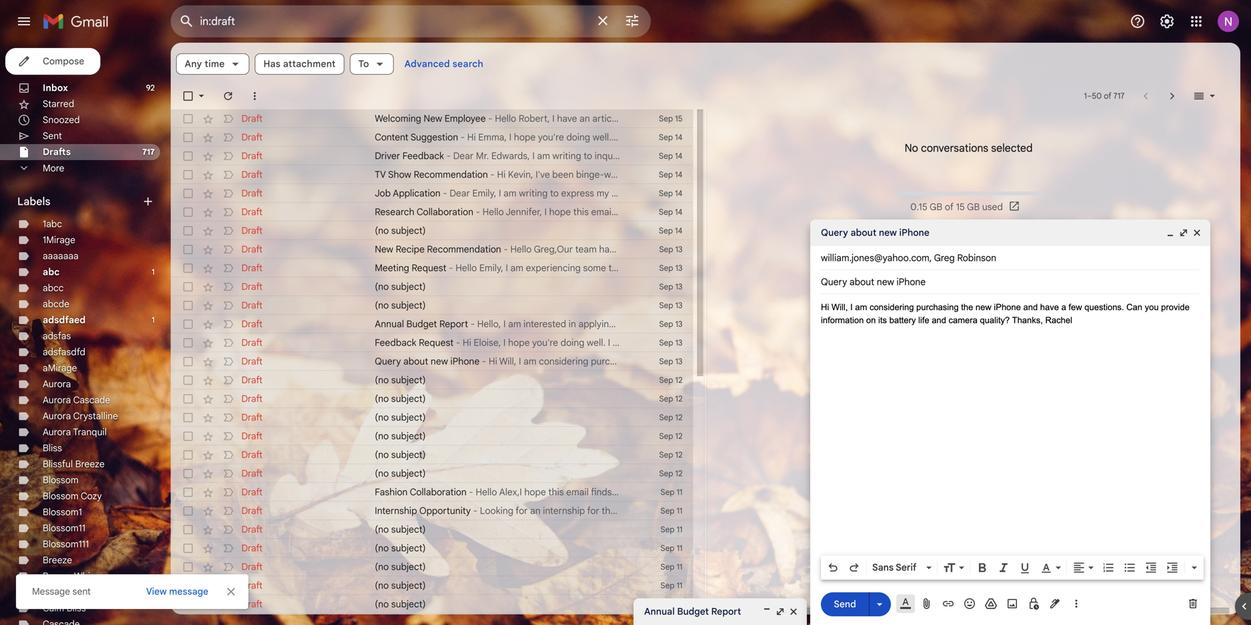 Task type: locate. For each thing, give the bounding box(es) containing it.
12 not important switch from the top
[[221, 318, 235, 331]]

sep 11 for 5th (no subject) link from the bottom of the no conversations selected main content
[[661, 525, 683, 535]]

labels heading
[[17, 195, 141, 208]]

job
[[375, 187, 391, 199]]

0 vertical spatial collaboration
[[417, 206, 474, 218]]

aurora tranquil
[[43, 426, 107, 438]]

numbered list ‪(⌘⇧7)‬ image
[[1102, 561, 1115, 574]]

(no subject) for 5th (no subject) link from the bottom of the no conversations selected main content
[[375, 524, 426, 535]]

-
[[488, 113, 493, 124], [461, 131, 465, 143], [447, 150, 451, 162], [490, 169, 495, 180], [443, 187, 447, 199], [476, 206, 480, 218], [504, 243, 508, 255], [449, 262, 453, 274], [471, 318, 475, 330], [456, 337, 460, 349], [482, 356, 486, 367], [469, 486, 473, 498], [473, 505, 478, 517]]

None search field
[[171, 5, 651, 37]]

13 for new recipe recommendation -
[[675, 244, 683, 254]]

7 (no subject) from the top
[[375, 430, 426, 442]]

blossom down blissful
[[43, 474, 79, 486]]

0 horizontal spatial gb
[[930, 201, 943, 213]]

0 horizontal spatial budget
[[407, 318, 437, 330]]

more options image
[[1073, 597, 1081, 610]]

3 draft from the top
[[241, 150, 263, 162]]

1 horizontal spatial annual
[[644, 606, 675, 617]]

sep for 19th row
[[659, 450, 673, 460]]

query inside no conversations selected main content
[[375, 356, 401, 367]]

draft for ninth "not important" switch from the bottom of the no conversations selected main content
[[241, 374, 263, 386]]

close image for query about new iphone
[[1192, 227, 1203, 238]]

sep for 22th row from the bottom
[[659, 226, 673, 236]]

adsdfaed link
[[43, 314, 86, 326]]

17 draft from the top
[[241, 412, 263, 423]]

(no
[[375, 225, 389, 236], [375, 281, 389, 293], [375, 300, 389, 311], [375, 374, 389, 386], [375, 393, 389, 405], [375, 412, 389, 423], [375, 430, 389, 442], [375, 449, 389, 461], [375, 468, 389, 479], [375, 524, 389, 535], [375, 542, 389, 554], [375, 561, 389, 573], [375, 580, 389, 591], [375, 598, 389, 610]]

terms link
[[908, 564, 930, 574]]

1 horizontal spatial close image
[[1192, 227, 1203, 238]]

draft for 20th "not important" switch
[[241, 468, 263, 479]]

sep 11 for second (no subject) link from the bottom
[[661, 581, 683, 591]]

Search mail text field
[[200, 15, 587, 28]]

50
[[1092, 91, 1102, 101]]

10 (no subject) from the top
[[375, 524, 426, 535]]

draft for 8th "not important" switch from the bottom
[[241, 393, 263, 405]]

0 horizontal spatial query
[[375, 356, 401, 367]]

for left an
[[516, 505, 528, 517]]

new inside no conversations selected main content
[[431, 356, 448, 367]]

breeze for breeze whisper
[[43, 570, 72, 582]]

1 horizontal spatial pop out image
[[1179, 227, 1189, 238]]

iphone down feedback request -
[[451, 356, 480, 367]]

18 not important switch from the top
[[221, 430, 235, 443]]

the
[[961, 302, 974, 312], [602, 505, 616, 517]]

0 vertical spatial close image
[[1192, 227, 1203, 238]]

row
[[171, 109, 693, 128], [171, 128, 693, 147], [171, 147, 693, 165], [171, 165, 693, 184], [171, 184, 693, 203], [171, 203, 693, 221], [171, 221, 693, 240], [171, 240, 693, 259], [171, 259, 693, 278], [171, 278, 693, 296], [171, 296, 693, 315], [171, 315, 693, 334], [171, 334, 693, 352], [171, 352, 693, 371], [171, 371, 693, 390], [171, 390, 693, 408], [171, 408, 693, 427], [171, 427, 693, 446], [171, 446, 693, 464], [171, 464, 693, 483], [171, 483, 693, 502], [171, 502, 693, 520], [171, 520, 693, 539], [171, 539, 693, 558], [171, 558, 693, 576], [171, 576, 693, 595], [171, 595, 693, 614], [171, 614, 693, 625]]

1 horizontal spatial new
[[424, 113, 442, 124]]

4 sep 14 from the top
[[659, 188, 683, 198]]

0 horizontal spatial about
[[404, 356, 428, 367]]

new up meeting
[[375, 243, 393, 255]]

0 vertical spatial pop out image
[[1179, 227, 1189, 238]]

2 vertical spatial iphone
[[451, 356, 480, 367]]

sep for 13th row from the top
[[659, 338, 673, 348]]

4 11 from the top
[[677, 543, 683, 553]]

no conversations selected
[[905, 141, 1033, 155]]

15 row from the top
[[171, 371, 693, 390]]

3 sep 11 from the top
[[661, 525, 683, 535]]

1 vertical spatial close image
[[789, 606, 799, 617]]

calm bliss link
[[43, 602, 86, 614]]

(no subject) for 13th (no subject) link from the bottom of the no conversations selected main content
[[375, 281, 426, 293]]

breeze up the "message sent"
[[43, 570, 72, 582]]

aurora
[[43, 378, 71, 390], [43, 394, 71, 406], [43, 410, 71, 422], [43, 426, 71, 438]]

(no for 1st (no subject) link from the top
[[375, 225, 389, 236]]

0 vertical spatial request
[[412, 262, 447, 274]]

iphone
[[900, 227, 930, 238], [994, 302, 1021, 312], [451, 356, 480, 367]]

11 (no from the top
[[375, 542, 389, 554]]

· right the terms
[[932, 564, 934, 574]]

0 vertical spatial 1
[[1084, 91, 1087, 101]]

0 horizontal spatial ·
[[932, 564, 934, 574]]

(no for 3rd (no subject) link from the top of the no conversations selected main content
[[375, 300, 389, 311]]

sep for fifth row from the top of the no conversations selected main content
[[659, 188, 673, 198]]

sep 12 for 6th (no subject) link from the top of the no conversations selected main content
[[659, 413, 683, 423]]

sep 13 for feedback request -
[[659, 338, 683, 348]]

1 13 from the top
[[675, 244, 683, 254]]

1 vertical spatial collaboration
[[410, 486, 467, 498]]

sep 13 for annual budget report -
[[659, 319, 683, 329]]

advanced search button
[[399, 52, 489, 76]]

5 12 from the top
[[675, 450, 683, 460]]

0 vertical spatial the
[[961, 302, 974, 312]]

(no for 9th (no subject) link
[[375, 468, 389, 479]]

1 vertical spatial about
[[404, 356, 428, 367]]

breeze whisper link
[[43, 570, 109, 582]]

pop out image right minimize icon
[[775, 606, 786, 617]]

14 for research collaboration -
[[675, 207, 683, 217]]

blossom cozy link
[[43, 490, 102, 502]]

14 for tv show recommendation -
[[675, 170, 683, 180]]

bliss link
[[43, 442, 62, 454]]

query down feedback request -
[[375, 356, 401, 367]]

3 (no subject) from the top
[[375, 300, 426, 311]]

new
[[879, 227, 897, 238], [976, 302, 992, 312], [431, 356, 448, 367]]

abcc link
[[43, 282, 64, 294]]

abc
[[43, 266, 60, 278]]

12
[[675, 375, 683, 385], [675, 394, 683, 404], [675, 413, 683, 423], [675, 431, 683, 441], [675, 450, 683, 460], [675, 469, 683, 479]]

gb right 0.15
[[930, 201, 943, 213]]

main menu image
[[16, 13, 32, 29]]

query
[[821, 227, 849, 238], [375, 356, 401, 367]]

about down feedback request -
[[404, 356, 428, 367]]

about up william.jones@yahoo.com
[[851, 227, 877, 238]]

3 subject) from the top
[[391, 300, 426, 311]]

1 subject) from the top
[[391, 225, 426, 236]]

0 vertical spatial iphone
[[900, 227, 930, 238]]

6 row from the top
[[171, 203, 693, 221]]

italic ‪(⌘i)‬ image
[[997, 561, 1011, 574]]

drafts
[[43, 146, 71, 158]]

6 12 from the top
[[675, 469, 683, 479]]

11 (no subject) link from the top
[[375, 542, 620, 555]]

feedback down the "content suggestion -" on the left top
[[403, 150, 444, 162]]

2 sep 13 from the top
[[659, 263, 683, 273]]

iphone up william.jones@yahoo.com , greg robinson
[[900, 227, 930, 238]]

11
[[677, 487, 683, 497], [677, 506, 683, 516], [677, 525, 683, 535], [677, 543, 683, 553], [677, 581, 683, 591], [677, 599, 683, 609]]

5 sep 12 from the top
[[659, 450, 683, 460]]

13 for meeting request -
[[675, 263, 683, 273]]

0 vertical spatial blossom
[[43, 474, 79, 486]]

8 (no subject) from the top
[[375, 449, 426, 461]]

any time
[[185, 58, 225, 70]]

purchasing
[[917, 302, 959, 312]]

0 vertical spatial recommendation
[[414, 169, 488, 180]]

3 12 from the top
[[675, 413, 683, 423]]

subject) for 9th (no subject) link
[[391, 468, 426, 479]]

26 row from the top
[[171, 576, 693, 595]]

14 draft from the top
[[241, 356, 263, 367]]

0 vertical spatial report
[[440, 318, 468, 330]]

sep 12 for 8th (no subject) link from the top
[[659, 450, 683, 460]]

follow link to manage storage image
[[1009, 200, 1022, 213]]

1 aurora from the top
[[43, 378, 71, 390]]

0 horizontal spatial annual
[[375, 318, 404, 330]]

5 (no subject) link from the top
[[375, 392, 620, 406]]

(no subject) for fourth (no subject) link from the bottom of the no conversations selected main content
[[375, 542, 426, 554]]

recommendation
[[414, 169, 488, 180], [427, 243, 501, 255]]

program policies link
[[969, 564, 1030, 574]]

crystalline
[[73, 410, 118, 422]]

26 draft from the top
[[241, 580, 263, 591]]

collaboration down the application
[[417, 206, 474, 218]]

None checkbox
[[181, 523, 195, 536], [181, 542, 195, 555], [181, 560, 195, 574], [181, 523, 195, 536], [181, 542, 195, 555], [181, 560, 195, 574]]

adsfasdfd link
[[43, 346, 85, 358]]

1 horizontal spatial iphone
[[900, 227, 930, 238]]

discard draft ‪(⌘⇧d)‬ image
[[1187, 597, 1200, 610]]

4 subject) from the top
[[391, 374, 426, 386]]

6 draft from the top
[[241, 206, 263, 218]]

6 (no from the top
[[375, 412, 389, 423]]

and up thanks,
[[1024, 302, 1038, 312]]

blossom1 link
[[43, 506, 82, 518]]

draft for 20th "not important" switch from the bottom
[[241, 169, 263, 180]]

sep 13 for meeting request -
[[659, 263, 683, 273]]

16 row from the top
[[171, 390, 693, 408]]

4 14 from the top
[[675, 188, 683, 198]]

budget inside no conversations selected main content
[[407, 318, 437, 330]]

selected
[[991, 141, 1033, 155]]

1 vertical spatial pop out image
[[775, 606, 786, 617]]

collaboration
[[417, 206, 474, 218], [410, 486, 467, 498]]

· down details
[[965, 564, 967, 574]]

1 horizontal spatial the
[[961, 302, 974, 312]]

1 blossom from the top
[[43, 474, 79, 486]]

1 horizontal spatial ·
[[965, 564, 967, 574]]

12 for 11th (no subject) link from the bottom
[[675, 375, 683, 385]]

6 11 from the top
[[677, 599, 683, 609]]

9 draft from the top
[[241, 262, 263, 274]]

welcoming
[[375, 113, 421, 124]]

support image
[[1130, 13, 1146, 29]]

iphone for query about new iphone -
[[451, 356, 480, 367]]

request for meeting request
[[412, 262, 447, 274]]

1 vertical spatial report
[[711, 606, 741, 617]]

0 vertical spatial of
[[1104, 91, 1112, 101]]

cascade
[[73, 394, 110, 406]]

sep for 2nd row from the bottom
[[661, 599, 675, 609]]

aurora cascade
[[43, 394, 110, 406]]

attach files image
[[921, 597, 934, 610]]

0 horizontal spatial for
[[516, 505, 528, 517]]

thanks,
[[1012, 315, 1043, 325]]

fashion
[[375, 486, 408, 498]]

(no for 13th (no subject) link from the bottom of the no conversations selected main content
[[375, 281, 389, 293]]

blossom cozy
[[43, 490, 102, 502]]

william.jones@yahoo.com , greg robinson
[[821, 252, 997, 264]]

its
[[879, 315, 887, 325]]

annual for annual budget report -
[[375, 318, 404, 330]]

5 draft from the top
[[241, 187, 263, 199]]

1 horizontal spatial query
[[821, 227, 849, 238]]

draft for sixth "not important" switch from the bottom
[[241, 430, 263, 442]]

1 sep 13 from the top
[[659, 244, 683, 254]]

close image for annual budget report
[[789, 606, 799, 617]]

iphone up quality?
[[994, 302, 1021, 312]]

(no subject) link
[[375, 224, 620, 237], [375, 280, 620, 294], [375, 299, 620, 312], [375, 374, 620, 387], [375, 392, 620, 406], [375, 411, 620, 424], [375, 430, 620, 443], [375, 448, 620, 462], [375, 467, 620, 480], [375, 523, 620, 536], [375, 542, 620, 555], [375, 560, 576, 574], [375, 579, 620, 592], [375, 598, 620, 611]]

draft for 7th "not important" switch from the bottom of the no conversations selected main content
[[241, 412, 263, 423]]

feedback down annual budget report - at the bottom left of the page
[[375, 337, 417, 349]]

22 not important switch from the top
[[221, 579, 235, 592]]

14 (no subject) link from the top
[[375, 598, 620, 611]]

of
[[1104, 91, 1112, 101], [945, 201, 954, 213]]

pop out image for query about new iphone
[[1179, 227, 1189, 238]]

28 row from the top
[[171, 614, 693, 625]]

2 13 from the top
[[675, 263, 683, 273]]

more send options image
[[873, 598, 887, 611]]

0 vertical spatial new
[[879, 227, 897, 238]]

23 not important switch from the top
[[221, 598, 235, 611]]

0 horizontal spatial of
[[945, 201, 954, 213]]

1 vertical spatial of
[[945, 201, 954, 213]]

aurora down aurora link
[[43, 394, 71, 406]]

about inside query about new iphone dialog
[[851, 227, 877, 238]]

2 sep 12 from the top
[[659, 394, 683, 404]]

subject) for seventh (no subject) link from the top of the no conversations selected main content
[[391, 430, 426, 442]]

2 (no from the top
[[375, 281, 389, 293]]

insert files using drive image
[[985, 597, 998, 610]]

sep 14 for content suggestion -
[[659, 132, 683, 142]]

11 for 1st (no subject) link from the bottom of the no conversations selected main content
[[677, 599, 683, 609]]

sep for fifth row from the bottom
[[661, 543, 675, 553]]

insert photo image
[[1006, 597, 1019, 610]]

new up quality?
[[976, 302, 992, 312]]

iphone inside no conversations selected main content
[[451, 356, 480, 367]]

close image
[[1192, 227, 1203, 238], [789, 606, 799, 617]]

7 13 from the top
[[675, 357, 683, 367]]

sent link
[[43, 130, 62, 142]]

2 vertical spatial 1
[[152, 315, 155, 325]]

1 vertical spatial breeze
[[43, 554, 72, 566]]

breeze down blossom111 link
[[43, 554, 72, 566]]

annual inside row
[[375, 318, 404, 330]]

1 vertical spatial the
[[602, 505, 616, 517]]

toolbar
[[583, 560, 689, 574]]

of right 0.15
[[945, 201, 954, 213]]

4 aurora from the top
[[43, 426, 71, 438]]

alert containing message sent
[[16, 31, 1230, 609]]

2 (no subject) from the top
[[375, 281, 426, 293]]

of right the 50
[[1104, 91, 1112, 101]]

0 horizontal spatial new
[[375, 243, 393, 255]]

the left "summer!"
[[602, 505, 616, 517]]

1 horizontal spatial 717
[[1114, 91, 1125, 101]]

14 subject) from the top
[[391, 598, 426, 610]]

6 14 from the top
[[675, 226, 683, 236]]

details link
[[957, 551, 981, 561]]

query inside dialog
[[821, 227, 849, 238]]

1 vertical spatial new
[[976, 302, 992, 312]]

has
[[264, 58, 281, 70]]

subject) for 1st (no subject) link from the bottom of the no conversations selected main content
[[391, 598, 426, 610]]

1 vertical spatial iphone
[[994, 302, 1021, 312]]

annual for annual budget report
[[644, 606, 675, 617]]

calm
[[43, 602, 64, 614]]

7 (no from the top
[[375, 430, 389, 442]]

3 sep 14 from the top
[[659, 170, 683, 180]]

report
[[440, 318, 468, 330], [711, 606, 741, 617]]

0 vertical spatial 717
[[1114, 91, 1125, 101]]

1 vertical spatial 15
[[956, 201, 965, 213]]

iphone inside hi will, i am considering purchasing the new iphone and have a few questions. can you provide information on its battery life and camera quality? thanks, rachel
[[994, 302, 1021, 312]]

subject) for 6th (no subject) link from the top of the no conversations selected main content
[[391, 412, 426, 423]]

meeting request -
[[375, 262, 456, 274]]

minimize image
[[1165, 227, 1176, 238]]

1 vertical spatial 1
[[152, 267, 155, 277]]

11 subject) from the top
[[391, 542, 426, 554]]

1 sep 12 from the top
[[659, 375, 683, 385]]

1 14 from the top
[[675, 132, 683, 142]]

(no subject) for 1st (no subject) link from the top
[[375, 225, 426, 236]]

about for query about new iphone -
[[404, 356, 428, 367]]

draft for 3rd "not important" switch from the bottom of the no conversations selected main content
[[241, 486, 263, 498]]

sep for 18th row from the bottom of the no conversations selected main content
[[659, 301, 673, 311]]

0 vertical spatial 15
[[675, 114, 683, 124]]

10 not important switch from the top
[[221, 280, 235, 294]]

3 sep 12 from the top
[[659, 413, 683, 423]]

sep 12 for 10th (no subject) link from the bottom
[[659, 394, 683, 404]]

7 subject) from the top
[[391, 430, 426, 442]]

of for gb
[[945, 201, 954, 213]]

aaaaaaa link
[[43, 250, 79, 262]]

close image right minimize icon
[[789, 606, 799, 617]]

19 row from the top
[[171, 446, 693, 464]]

(no subject) for 9th (no subject) link
[[375, 468, 426, 479]]

17 not important switch from the top
[[221, 411, 235, 424]]

has attachment
[[264, 58, 336, 70]]

request down new recipe recommendation -
[[412, 262, 447, 274]]

13 for annual budget report -
[[675, 319, 683, 329]]

0 horizontal spatial close image
[[789, 606, 799, 617]]

aurora down the amirage link
[[43, 378, 71, 390]]

underline ‪(⌘u)‬ image
[[1019, 562, 1032, 575]]

aurora up bliss 'link'
[[43, 426, 71, 438]]

6 sep 14 from the top
[[659, 226, 683, 236]]

1 vertical spatial 717
[[142, 147, 155, 157]]

0 horizontal spatial 717
[[142, 147, 155, 157]]

1 vertical spatial recommendation
[[427, 243, 501, 255]]

6 13 from the top
[[675, 338, 683, 348]]

draft for 10th "not important" switch from the bottom
[[241, 356, 263, 367]]

1 horizontal spatial for
[[587, 505, 600, 517]]

sep for 21th row from the top
[[661, 487, 675, 497]]

for right internship
[[587, 505, 600, 517]]

1 vertical spatial new
[[375, 243, 393, 255]]

0 vertical spatial and
[[1024, 302, 1038, 312]]

annual budget report -
[[375, 318, 477, 330]]

Message Body text field
[[821, 301, 1200, 552]]

10 (no from the top
[[375, 524, 389, 535]]

sep 11 for 1st (no subject) link from the bottom of the no conversations selected main content
[[661, 599, 683, 609]]

collaboration up opportunity at the left bottom of page
[[410, 486, 467, 498]]

1
[[1084, 91, 1087, 101], [152, 267, 155, 277], [152, 315, 155, 325]]

0 vertical spatial about
[[851, 227, 877, 238]]

717 inside no conversations selected main content
[[1114, 91, 1125, 101]]

recommendation down research collaboration -
[[427, 243, 501, 255]]

11 (no subject) from the top
[[375, 542, 426, 554]]

5 sep 14 from the top
[[659, 207, 683, 217]]

1 horizontal spatial gb
[[967, 201, 980, 213]]

0.15
[[911, 201, 928, 213]]

new up 'suggestion'
[[424, 113, 442, 124]]

1 inside no conversations selected main content
[[1084, 91, 1087, 101]]

the inside no conversations selected main content
[[602, 505, 616, 517]]

annual budget report
[[644, 606, 741, 617]]

blossom down blossom link at bottom
[[43, 490, 79, 502]]

8 draft from the top
[[241, 243, 263, 255]]

1 horizontal spatial new
[[879, 227, 897, 238]]

aurora cascade link
[[43, 394, 110, 406]]

query about new iphone -
[[375, 356, 489, 367]]

query up william.jones@yahoo.com
[[821, 227, 849, 238]]

1 vertical spatial request
[[419, 337, 454, 349]]

1 vertical spatial blossom
[[43, 490, 79, 502]]

budget for annual budget report
[[677, 606, 709, 617]]

sep for 18th row from the top
[[659, 431, 673, 441]]

and down purchasing
[[932, 315, 947, 325]]

aurora up aurora tranquil
[[43, 410, 71, 422]]

1 (no from the top
[[375, 225, 389, 236]]

sep for 12th row
[[659, 319, 673, 329]]

sep 13 for new recipe recommendation -
[[659, 244, 683, 254]]

2 vertical spatial new
[[431, 356, 448, 367]]

sans
[[873, 562, 894, 573]]

717 right the 50
[[1114, 91, 1125, 101]]

717 down 92
[[142, 147, 155, 157]]

1 horizontal spatial report
[[711, 606, 741, 617]]

toggle split pane mode image
[[1193, 89, 1206, 103]]

0 vertical spatial bliss
[[43, 442, 62, 454]]

sep for 28th row from the bottom
[[659, 114, 673, 124]]

bliss down the sent on the bottom of the page
[[67, 602, 86, 614]]

request up the query about new iphone -
[[419, 337, 454, 349]]

subject) for 13th (no subject) link from the bottom of the no conversations selected main content
[[391, 281, 426, 293]]

4 (no subject) link from the top
[[375, 374, 620, 387]]

1 vertical spatial query
[[375, 356, 401, 367]]

1 vertical spatial annual
[[644, 606, 675, 617]]

2 horizontal spatial new
[[976, 302, 992, 312]]

blissful breeze link
[[43, 458, 105, 470]]

the inside hi will, i am considering purchasing the new iphone and have a few questions. can you provide information on its battery life and camera quality? thanks, rachel
[[961, 302, 974, 312]]

sent
[[43, 130, 62, 142]]

aurora link
[[43, 378, 71, 390]]

0 horizontal spatial pop out image
[[775, 606, 786, 617]]

2 horizontal spatial iphone
[[994, 302, 1021, 312]]

about inside no conversations selected main content
[[404, 356, 428, 367]]

(no for 1st (no subject) link from the bottom of the no conversations selected main content
[[375, 598, 389, 610]]

0 horizontal spatial bliss
[[43, 442, 62, 454]]

query about new iphone
[[821, 227, 930, 238]]

0 vertical spatial budget
[[407, 318, 437, 330]]

breeze down tranquil
[[75, 458, 105, 470]]

3 (no from the top
[[375, 300, 389, 311]]

4 (no from the top
[[375, 374, 389, 386]]

subject) for 10th (no subject) link from the bottom
[[391, 393, 426, 405]]

and
[[1024, 302, 1038, 312], [932, 315, 947, 325]]

not important switch
[[221, 112, 235, 125], [221, 131, 235, 144], [221, 149, 235, 163], [221, 168, 235, 181], [221, 187, 235, 200], [221, 205, 235, 219], [221, 224, 235, 237], [221, 243, 235, 256], [221, 262, 235, 275], [221, 280, 235, 294], [221, 299, 235, 312], [221, 318, 235, 331], [221, 336, 235, 350], [221, 355, 235, 368], [221, 374, 235, 387], [221, 392, 235, 406], [221, 411, 235, 424], [221, 430, 235, 443], [221, 448, 235, 462], [221, 467, 235, 480], [221, 486, 235, 499], [221, 579, 235, 592], [221, 598, 235, 611]]

the up the camera
[[961, 302, 974, 312]]

1 vertical spatial and
[[932, 315, 947, 325]]

1 horizontal spatial 15
[[956, 201, 965, 213]]

pop out image
[[1179, 227, 1189, 238], [775, 606, 786, 617]]

search mail image
[[175, 9, 199, 33]]

amirage
[[43, 362, 77, 374]]

labels navigation
[[0, 43, 171, 625]]

alert
[[16, 31, 1230, 609]]

draft for 23th "not important" switch from the top
[[241, 598, 263, 610]]

calm bliss
[[43, 602, 86, 614]]

sep for 2nd row from the top
[[659, 132, 673, 142]]

1 horizontal spatial about
[[851, 227, 877, 238]]

sep 12
[[659, 375, 683, 385], [659, 394, 683, 404], [659, 413, 683, 423], [659, 431, 683, 441], [659, 450, 683, 460], [659, 469, 683, 479]]

aurora for aurora tranquil
[[43, 426, 71, 438]]

0 horizontal spatial new
[[431, 356, 448, 367]]

subject) for 1st (no subject) link from the top
[[391, 225, 426, 236]]

4 sep 11 from the top
[[661, 543, 683, 553]]

0 horizontal spatial report
[[440, 318, 468, 330]]

0 vertical spatial query
[[821, 227, 849, 238]]

about for query about new iphone
[[851, 227, 877, 238]]

older image
[[1166, 89, 1179, 103]]

(no subject) for third (no subject) link from the bottom of the no conversations selected main content
[[375, 561, 426, 573]]

snoozed
[[43, 114, 80, 126]]

close image right minimize image
[[1192, 227, 1203, 238]]

report up feedback request -
[[440, 318, 468, 330]]

adsdfaed
[[43, 314, 86, 326]]

driver
[[375, 150, 400, 162]]

1 horizontal spatial budget
[[677, 606, 709, 617]]

5 sep 13 from the top
[[659, 319, 683, 329]]

starred
[[43, 98, 74, 110]]

0 vertical spatial annual
[[375, 318, 404, 330]]

8 not important switch from the top
[[221, 243, 235, 256]]

new down feedback request -
[[431, 356, 448, 367]]

sep 13 for query about new iphone -
[[659, 357, 683, 367]]

0 vertical spatial new
[[424, 113, 442, 124]]

1 vertical spatial budget
[[677, 606, 709, 617]]

1 horizontal spatial of
[[1104, 91, 1112, 101]]

new inside hi will, i am considering purchasing the new iphone and have a few questions. can you provide information on its battery life and camera quality? thanks, rachel
[[976, 302, 992, 312]]

report inside no conversations selected main content
[[440, 318, 468, 330]]

25 draft from the top
[[241, 561, 263, 573]]

1 row from the top
[[171, 109, 693, 128]]

None checkbox
[[181, 504, 195, 518]]

1 vertical spatial bliss
[[67, 602, 86, 614]]

new up william.jones@yahoo.com
[[879, 227, 897, 238]]

sep for 21th row from the bottom
[[659, 244, 673, 254]]

19 draft from the top
[[241, 449, 263, 461]]

pop out image right minimize image
[[1179, 227, 1189, 238]]

gb left used
[[967, 201, 980, 213]]

14 (no from the top
[[375, 598, 389, 610]]

report left minimize icon
[[711, 606, 741, 617]]

recommendation up the application
[[414, 169, 488, 180]]

18 draft from the top
[[241, 430, 263, 442]]

0 horizontal spatial iphone
[[451, 356, 480, 367]]

0 horizontal spatial the
[[602, 505, 616, 517]]

message sent
[[32, 586, 91, 597]]

1 gb from the left
[[930, 201, 943, 213]]

0 horizontal spatial and
[[932, 315, 947, 325]]

bliss up blissful
[[43, 442, 62, 454]]

12 (no subject) from the top
[[375, 561, 426, 573]]

blissful
[[43, 458, 73, 470]]

2 vertical spatial breeze
[[43, 570, 72, 582]]



Task type: describe. For each thing, give the bounding box(es) containing it.
query for query about new iphone -
[[375, 356, 401, 367]]

6 (no subject) link from the top
[[375, 411, 620, 424]]

inbox
[[43, 82, 68, 94]]

suggestion
[[411, 131, 458, 143]]

greg
[[934, 252, 955, 264]]

draft for sixth "not important" switch
[[241, 206, 263, 218]]

24 draft from the top
[[241, 542, 263, 554]]

3 sep 13 from the top
[[659, 282, 683, 292]]

1 not important switch from the top
[[221, 112, 235, 125]]

2 11 from the top
[[677, 506, 683, 516]]

1 sep 11 from the top
[[661, 487, 683, 497]]

16 not important switch from the top
[[221, 392, 235, 406]]

sep 11 for fourth (no subject) link from the bottom of the no conversations selected main content
[[661, 543, 683, 553]]

23 draft from the top
[[241, 524, 263, 535]]

undo ‪(⌘z)‬ image
[[827, 561, 840, 574]]

sep 14 for driver feedback -
[[659, 151, 683, 161]]

internship
[[375, 505, 417, 517]]

a
[[1062, 302, 1067, 312]]

3 row from the top
[[171, 147, 693, 165]]

blossom link
[[43, 474, 79, 486]]

content suggestion -
[[375, 131, 467, 143]]

9 (no subject) link from the top
[[375, 467, 620, 480]]

7 (no subject) link from the top
[[375, 430, 620, 443]]

25 row from the top
[[171, 558, 693, 576]]

subject) for 5th (no subject) link from the bottom of the no conversations selected main content
[[391, 524, 426, 535]]

sep for 12th row from the bottom
[[659, 413, 673, 423]]

draft for 7th "not important" switch from the top
[[241, 225, 263, 236]]

abcc
[[43, 282, 64, 294]]

sep for 15th row from the top
[[659, 375, 673, 385]]

draft for ninth "not important" switch
[[241, 262, 263, 274]]

advanced search options image
[[619, 7, 646, 34]]

rachel
[[1046, 315, 1073, 325]]

sep for 26th row from the bottom of the no conversations selected main content
[[659, 151, 673, 161]]

(no subject) for seventh (no subject) link from the top of the no conversations selected main content
[[375, 430, 426, 442]]

(no for 8th (no subject) link from the top
[[375, 449, 389, 461]]

13 row from the top
[[171, 334, 693, 352]]

collaboration for fashion collaboration
[[410, 486, 467, 498]]

3 not important switch from the top
[[221, 149, 235, 163]]

12 for 6th (no subject) link from the top of the no conversations selected main content
[[675, 413, 683, 423]]

sep for 26th row from the top
[[661, 581, 675, 591]]

any time button
[[176, 53, 250, 75]]

an
[[530, 505, 541, 517]]

query about new iphone dialog
[[811, 219, 1211, 625]]

2 for from the left
[[587, 505, 600, 517]]

amirage link
[[43, 362, 77, 374]]

bulleted list ‪(⌘⇧8)‬ image
[[1123, 561, 1137, 574]]

report for annual budget report
[[711, 606, 741, 617]]

subject) for 8th (no subject) link from the top
[[391, 449, 426, 461]]

sep for 13th row from the bottom of the no conversations selected main content
[[659, 394, 673, 404]]

insert emoji ‪(⌘⇧2)‬ image
[[963, 597, 977, 610]]

blossom for blossom link at bottom
[[43, 474, 79, 486]]

11 for fourth (no subject) link from the bottom of the no conversations selected main content
[[677, 543, 683, 553]]

sep for 23th row from the bottom of the no conversations selected main content
[[659, 207, 673, 217]]

1 for adsdfaed
[[152, 315, 155, 325]]

formatting options toolbar
[[821, 556, 1204, 580]]

2 · from the left
[[965, 564, 967, 574]]

quality?
[[980, 315, 1010, 325]]

blissful breeze
[[43, 458, 105, 470]]

subject) for second (no subject) link from the bottom
[[391, 580, 426, 591]]

1 · from the left
[[932, 564, 934, 574]]

any
[[185, 58, 202, 70]]

(no for second (no subject) link from the bottom
[[375, 580, 389, 591]]

13 (no subject) link from the top
[[375, 579, 620, 592]]

blossom for blossom cozy
[[43, 490, 79, 502]]

i
[[851, 302, 853, 312]]

11 row from the top
[[171, 296, 693, 315]]

terms · privacy · program policies
[[908, 564, 1030, 574]]

draft for 16th "not important" switch from the bottom of the no conversations selected main content
[[241, 243, 263, 255]]

report for annual budget report -
[[440, 318, 468, 330]]

indent less ‪(⌘[)‬ image
[[1145, 561, 1158, 574]]

1 horizontal spatial and
[[1024, 302, 1038, 312]]

minimize image
[[762, 606, 773, 617]]

21 not important switch from the top
[[221, 486, 235, 499]]

battery
[[890, 315, 916, 325]]

92
[[146, 83, 155, 93]]

blossom111 link
[[43, 538, 89, 550]]

1 for abc
[[152, 267, 155, 277]]

aurora for aurora crystalline
[[43, 410, 71, 422]]

(no subject) for 1st (no subject) link from the bottom of the no conversations selected main content
[[375, 598, 426, 610]]

sent
[[72, 586, 91, 597]]

gmail image
[[43, 8, 115, 35]]

(no for 10th (no subject) link from the bottom
[[375, 393, 389, 405]]

welcoming new employee -
[[375, 113, 495, 124]]

sans serif option
[[870, 561, 924, 574]]

1 for from the left
[[516, 505, 528, 517]]

draft for 21th "not important" switch from the bottom
[[241, 150, 263, 162]]

refresh image
[[221, 89, 235, 103]]

more formatting options image
[[1188, 561, 1201, 574]]

search
[[453, 58, 484, 70]]

clear search image
[[590, 7, 616, 34]]

collaboration for research collaboration
[[417, 206, 474, 218]]

pop out image for annual budget report
[[775, 606, 786, 617]]

draft for 11th "not important" switch from the bottom
[[241, 337, 263, 349]]

sep for 9th row from the top of the no conversations selected main content
[[659, 263, 673, 273]]

adsfas
[[43, 330, 71, 342]]

0 horizontal spatial 15
[[675, 114, 683, 124]]

(no subject) for 10th (no subject) link from the bottom
[[375, 393, 426, 405]]

show
[[388, 169, 411, 180]]

3 (no subject) link from the top
[[375, 299, 620, 312]]

aurora tranquil link
[[43, 426, 107, 438]]

william.jones@yahoo.com
[[821, 252, 930, 264]]

bubbles
[[43, 586, 77, 598]]

questions.
[[1085, 302, 1124, 312]]

draft for 23th "not important" switch from the bottom
[[241, 113, 263, 124]]

sep for 10th row from the top
[[659, 282, 673, 292]]

recommendation for new recipe recommendation
[[427, 243, 501, 255]]

4 sep 13 from the top
[[659, 301, 683, 311]]

has attachment button
[[255, 53, 344, 75]]

am
[[855, 302, 867, 312]]

8 row from the top
[[171, 240, 693, 259]]

toolbar inside no conversations selected main content
[[583, 560, 689, 574]]

Subject field
[[821, 276, 1200, 289]]

aurora for aurora cascade
[[43, 394, 71, 406]]

22 row from the top
[[171, 502, 693, 520]]

terms
[[908, 564, 930, 574]]

insert signature image
[[1049, 597, 1062, 610]]

feedback request -
[[375, 337, 463, 349]]

draft for 12th "not important" switch from the top of the no conversations selected main content
[[241, 318, 263, 330]]

more
[[43, 162, 64, 174]]

draft for fifth "not important" switch from the top
[[241, 187, 263, 199]]

6 not important switch from the top
[[221, 205, 235, 219]]

compose button
[[5, 48, 100, 75]]

14 for content suggestion -
[[675, 132, 683, 142]]

life
[[919, 315, 930, 325]]

privacy
[[936, 564, 963, 574]]

draft for second "not important" switch from the bottom of the no conversations selected main content
[[241, 580, 263, 591]]

0 vertical spatial feedback
[[403, 150, 444, 162]]

1 horizontal spatial bliss
[[67, 602, 86, 614]]

indent more ‪(⌘])‬ image
[[1166, 561, 1179, 574]]

(no subject) for second (no subject) link from the bottom
[[375, 580, 426, 591]]

(no for 6th (no subject) link from the top of the no conversations selected main content
[[375, 412, 389, 423]]

0 vertical spatial breeze
[[75, 458, 105, 470]]

(no subject) for 8th (no subject) link from the top
[[375, 449, 426, 461]]

12 for 10th (no subject) link from the bottom
[[675, 394, 683, 404]]

(no for third (no subject) link from the bottom of the no conversations selected main content
[[375, 561, 389, 573]]

sep 15
[[659, 114, 683, 124]]

message
[[169, 586, 208, 597]]

employee
[[445, 113, 486, 124]]

sep for 15th row from the bottom
[[659, 357, 673, 367]]

5 not important switch from the top
[[221, 187, 235, 200]]

10 row from the top
[[171, 278, 693, 296]]

internship opportunity - looking for an internship for the summer!
[[375, 505, 655, 517]]

17 row from the top
[[171, 408, 693, 427]]

no conversations selected main content
[[171, 43, 1241, 625]]

2 (no subject) link from the top
[[375, 280, 620, 294]]

4 row from the top
[[171, 165, 693, 184]]

12 (no subject) link from the top
[[375, 560, 576, 574]]

20 row from the top
[[171, 464, 693, 483]]

13 for query about new iphone -
[[675, 357, 683, 367]]

sep 14 for job application -
[[659, 188, 683, 198]]

toggle confidential mode image
[[1027, 597, 1041, 610]]

2 sep 11 from the top
[[661, 506, 683, 516]]

bold ‪(⌘b)‬ image
[[976, 561, 989, 574]]

camera
[[949, 315, 978, 325]]

7 not important switch from the top
[[221, 224, 235, 237]]

22 draft from the top
[[241, 505, 263, 517]]

none checkbox inside no conversations selected main content
[[181, 504, 195, 518]]

budget for annual budget report -
[[407, 318, 437, 330]]

robinson
[[958, 252, 997, 264]]

717 inside the labels navigation
[[142, 147, 155, 157]]

on
[[867, 315, 876, 325]]

breeze link
[[43, 554, 72, 566]]

new recipe recommendation -
[[375, 243, 510, 255]]

breeze for breeze link
[[43, 554, 72, 566]]

5 row from the top
[[171, 184, 693, 203]]

inbox link
[[43, 82, 68, 94]]

subject) for fourth (no subject) link from the bottom of the no conversations selected main content
[[391, 542, 426, 554]]

15 not important switch from the top
[[221, 374, 235, 387]]

tv
[[375, 169, 386, 180]]

privacy link
[[936, 564, 963, 574]]

content
[[375, 131, 409, 143]]

to
[[358, 58, 369, 70]]

sep for 23th row from the top of the no conversations selected main content
[[661, 525, 675, 535]]

18 row from the top
[[171, 427, 693, 446]]

(no subject) for 3rd (no subject) link from the top of the no conversations selected main content
[[375, 300, 426, 311]]

20 not important switch from the top
[[221, 467, 235, 480]]

sep for 25th row from the bottom of the no conversations selected main content
[[659, 170, 673, 180]]

1abc link
[[43, 218, 62, 230]]

message
[[32, 586, 70, 597]]

sep 14 for tv show recommendation -
[[659, 170, 683, 180]]

research collaboration -
[[375, 206, 483, 218]]

(no for fourth (no subject) link from the bottom of the no conversations selected main content
[[375, 542, 389, 554]]

14 not important switch from the top
[[221, 355, 235, 368]]

1 11 from the top
[[677, 487, 683, 497]]

2 not important switch from the top
[[221, 131, 235, 144]]

few
[[1069, 302, 1082, 312]]

send button
[[821, 592, 869, 616]]

breeze whisper
[[43, 570, 109, 582]]

advanced search
[[405, 58, 484, 70]]

draft for tenth "not important" switch from the top of the no conversations selected main content
[[241, 281, 263, 293]]

8 (no subject) link from the top
[[375, 448, 620, 462]]

1 50 of 717
[[1084, 91, 1125, 101]]

14 row from the top
[[171, 352, 693, 371]]

23 row from the top
[[171, 520, 693, 539]]

12 for 8th (no subject) link from the top
[[675, 450, 683, 460]]

1 (no subject) link from the top
[[375, 224, 620, 237]]

2 gb from the left
[[967, 201, 980, 213]]

have
[[1041, 302, 1059, 312]]

bubbles link
[[43, 586, 77, 598]]

subject) for third (no subject) link from the bottom of the no conversations selected main content
[[391, 561, 426, 573]]

4 13 from the top
[[675, 301, 683, 311]]

meeting
[[375, 262, 409, 274]]

recommendation for tv show recommendation
[[414, 169, 488, 180]]

view
[[146, 586, 167, 597]]

27 row from the top
[[171, 595, 693, 614]]

12 row from the top
[[171, 315, 693, 334]]

can
[[1127, 302, 1143, 312]]

settings image
[[1159, 13, 1175, 29]]

abcde
[[43, 298, 69, 310]]

abc link
[[43, 266, 60, 278]]

12 for 9th (no subject) link
[[675, 469, 683, 479]]

11 not important switch from the top
[[221, 299, 235, 312]]

13 not important switch from the top
[[221, 336, 235, 350]]

driver feedback -
[[375, 150, 453, 162]]

insert link ‪(⌘k)‬ image
[[942, 597, 955, 610]]

subject) for 3rd (no subject) link from the top of the no conversations selected main content
[[391, 300, 426, 311]]

2 row from the top
[[171, 128, 693, 147]]

10 (no subject) link from the top
[[375, 523, 620, 536]]

fashion collaboration -
[[375, 486, 476, 498]]

draft for second "not important" switch from the top
[[241, 131, 263, 143]]

considering
[[870, 302, 914, 312]]

24 row from the top
[[171, 539, 693, 558]]

information
[[821, 315, 864, 325]]

3 13 from the top
[[675, 282, 683, 292]]

adsfas link
[[43, 330, 71, 342]]

research
[[375, 206, 415, 218]]

19 not important switch from the top
[[221, 448, 235, 462]]

(no for 11th (no subject) link from the bottom
[[375, 374, 389, 386]]

program
[[969, 564, 1000, 574]]

aurora for aurora link
[[43, 378, 71, 390]]

redo ‪(⌘y)‬ image
[[848, 561, 861, 574]]

time
[[205, 58, 225, 70]]

to button
[[350, 53, 394, 75]]

7 row from the top
[[171, 221, 693, 240]]

blossom111
[[43, 538, 89, 550]]

4 not important switch from the top
[[221, 168, 235, 181]]

9 not important switch from the top
[[221, 262, 235, 275]]

1 vertical spatial feedback
[[375, 337, 417, 349]]

9 row from the top
[[171, 259, 693, 278]]

view message
[[146, 586, 208, 597]]

sep 12 for 11th (no subject) link from the bottom
[[659, 375, 683, 385]]

of for 50
[[1104, 91, 1112, 101]]

job application -
[[375, 187, 450, 199]]

sep 14 for research collaboration -
[[659, 207, 683, 217]]

21 row from the top
[[171, 483, 693, 502]]

view message link
[[141, 580, 214, 604]]

,
[[930, 252, 932, 264]]



Task type: vqa. For each thing, say whether or not it's contained in the screenshot.


